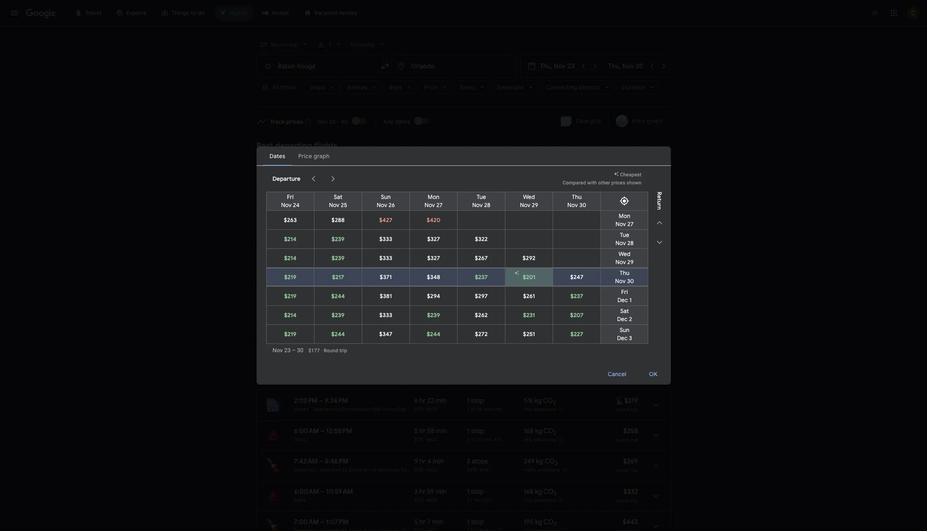 Task type: vqa. For each thing, say whether or not it's contained in the screenshot.
stop inside 1 stop 1 hr 19 min IAH
yes



Task type: locate. For each thing, give the bounding box(es) containing it.
27 up $420 button
[[437, 202, 443, 209]]

1 horizontal spatial 30
[[627, 278, 634, 285]]

stop up the 19
[[471, 235, 485, 243]]

hr inside 4 hr 59 min btr – mco
[[420, 235, 426, 243]]

1 vertical spatial sun
[[620, 327, 630, 334]]

1 stop flight. element down 36
[[467, 428, 485, 437]]

1 vertical spatial sat
[[621, 308, 629, 315]]

min for 4 hr 59 min btr – mco
[[437, 235, 447, 243]]

5 btr from the top
[[415, 437, 424, 443]]

tue inside the 'tue nov 28'
[[477, 194, 486, 201]]

$231 button
[[506, 306, 553, 325]]

delta inside 6:00 am – 12:58 pm delta
[[294, 437, 306, 443]]

1 horizontal spatial $237
[[571, 293, 584, 300]]

0 vertical spatial  image
[[311, 245, 312, 250]]

1 horizontal spatial 28
[[628, 240, 634, 247]]

Departure text field
[[540, 55, 577, 77]]

united
[[294, 214, 309, 220], [373, 214, 388, 220], [294, 245, 309, 250], [385, 245, 400, 250], [294, 275, 309, 281], [383, 275, 397, 281], [294, 305, 309, 311], [373, 305, 388, 311], [294, 407, 309, 413], [383, 407, 397, 413]]

this price for this flight doesn't include overhead bin access. if you need a carry-on bag, use the bags filter to update prices. image for 218
[[615, 295, 625, 304]]

1 stop flight. element for 4 hr 44 min
[[467, 296, 485, 305]]

total duration 5 hr 58 min. element
[[415, 428, 467, 437]]

hr inside 6 hr 22 min btr – mco
[[420, 397, 426, 405]]

4 for 4 hr 24 min
[[415, 205, 419, 213]]

flights
[[314, 141, 338, 151], [320, 375, 343, 386]]

$217
[[332, 274, 344, 281]]

$177 up reset back to center image
[[625, 174, 639, 182]]

0 horizontal spatial 28
[[484, 202, 491, 209]]

min for 4 hr 24 min btr – mco
[[437, 205, 448, 213]]

0 vertical spatial wed
[[523, 194, 535, 201]]

9 hr 4 min btr – mco
[[415, 458, 444, 473]]

btr
[[415, 214, 424, 220], [415, 245, 424, 250], [415, 305, 424, 311], [415, 407, 424, 413], [415, 437, 424, 443], [415, 468, 424, 473], [415, 498, 424, 504]]

0 horizontal spatial thu
[[572, 194, 582, 201]]

$219 for first $219 button from the bottom of the page
[[284, 331, 296, 338]]

1 horizontal spatial sat
[[621, 308, 629, 315]]

$327 button
[[410, 230, 457, 249], [410, 249, 457, 268]]

1 vertical spatial 168 kg co 2
[[524, 488, 557, 498]]

0 vertical spatial nov 23 – 30
[[317, 118, 348, 125]]

date
[[576, 117, 589, 125]]

2 vertical spatial this price for this flight doesn't include overhead bin access. if you need a carry-on bag, use the bags filter to update prices. image
[[615, 295, 625, 304]]

6 stop from the top
[[471, 428, 485, 436]]

28 inside the mon nov 27 tue nov 28 wed nov 29 thu nov 30 fri dec 1 sat dec 2 sun dec 3
[[628, 240, 634, 247]]

1 stop flight. element for 5 hr 29 min
[[467, 265, 485, 275]]

1 stop flight. element up '43'
[[467, 265, 485, 275]]

1 stop 2 hr 57 min atl
[[467, 428, 503, 443]]

iah inside 1 stop 1 hr 19 min iah
[[494, 245, 503, 250]]

btr inside 6 hr 22 min btr – mco
[[415, 407, 424, 413]]

duration button
[[618, 81, 660, 94]]

mon for mon nov 27 tue nov 28 wed nov 29 thu nov 30 fri dec 1 sat dec 2 sun dec 3
[[619, 213, 631, 220]]

iah inside 1 stop 58 min iah
[[484, 305, 493, 311]]

269 US dollars text field
[[624, 458, 639, 466]]

2 1 stop flight. element from the top
[[467, 235, 485, 244]]

1 vertical spatial 176
[[524, 397, 533, 405]]

mco inside 3 hr 59 min btr – mco
[[427, 498, 438, 504]]

reset back to center image
[[620, 196, 630, 206]]

btr up 9 in the left of the page
[[415, 437, 424, 443]]

stop up layover (1 of 1) is a 2 hr 57 min layover at hartsfield-jackson atlanta international airport in atlanta. element
[[471, 428, 485, 436]]

commuteair
[[342, 275, 370, 281], [342, 407, 370, 413]]

tue
[[477, 194, 486, 201], [620, 232, 630, 239]]

atl inside '1 stop 2 hr 57 min atl'
[[494, 437, 503, 443]]

2 inside 249 kg co 2
[[555, 461, 558, 467]]

skywest down arrival time: 5:54 pm. text field at the bottom
[[342, 305, 361, 311]]

1 inside '1 stop 2 hr 57 min atl'
[[467, 428, 470, 436]]

1 horizontal spatial price
[[611, 345, 625, 352]]

flights up convenience at top left
[[314, 141, 338, 151]]

22
[[428, 397, 434, 405]]

3 round trip from the top
[[617, 275, 639, 281]]

layover (1 of 2) is a 1 hr 2 min layover at dallas/fort worth international airport in dallas. layover (2 of 2) is a 2 hr 6 min layover at miami international airport in miami. element
[[467, 467, 520, 474]]

1 vertical spatial nov 23 – 30
[[273, 348, 304, 354]]

1:07 pm
[[326, 519, 349, 527]]

23 – 30 inside find the best price region
[[329, 118, 348, 125]]

$219 for 219 us dollars text box
[[625, 205, 639, 213]]

dec
[[618, 297, 628, 304], [617, 316, 628, 323], [617, 335, 628, 342]]

4 right 9 in the left of the page
[[428, 458, 431, 466]]

5 inside 5 hr 29 min – mco
[[415, 265, 418, 273]]

0 vertical spatial price
[[297, 154, 308, 159]]

swap origin and destination. image
[[381, 62, 390, 71]]

atl down layover (1 of 1) is a 2 hr 36 min layover at george bush intercontinental airport in houston. element
[[494, 437, 503, 443]]

0 vertical spatial $219 button
[[267, 269, 314, 286]]

btr inside 4 hr 24 min btr – mco
[[415, 214, 424, 220]]

1 horizontal spatial price
[[632, 117, 646, 125]]

5 for 5 hr 29 min
[[415, 265, 418, 273]]

0 vertical spatial sat
[[334, 194, 342, 201]]

3 mco from the top
[[427, 275, 438, 281]]

stop for 1 stop 2 hr 36 min iah
[[471, 397, 485, 405]]

2 $333 button from the top
[[362, 249, 410, 268]]

5 down 4 hr 59 min btr – mco at the left of the page
[[415, 265, 418, 273]]

1 avg emissions from the top
[[524, 245, 557, 250]]

1 stop flight. element for 3 hr 59 min
[[467, 488, 485, 498]]

$239 button down 44
[[410, 306, 457, 325]]

$239 for $239 button over $217 button
[[332, 255, 345, 262]]

1 horizontal spatial $237 button
[[553, 287, 601, 306]]

learn more about tracked prices image
[[305, 118, 312, 125]]

8 mco from the top
[[427, 498, 438, 504]]

6:00 am up 7:42 am text field
[[294, 428, 319, 436]]

4 round from the top
[[617, 275, 630, 281]]

0 horizontal spatial 23 – 30
[[285, 348, 304, 354]]

4 mco from the top
[[427, 305, 438, 311]]

6 mco from the top
[[427, 437, 438, 443]]

$239 down 5:54 pm
[[332, 312, 345, 319]]

5 1 stop flight. element from the top
[[467, 397, 485, 407]]

8:48 pm
[[326, 174, 350, 182]]

$322 button
[[458, 230, 505, 249]]

trip
[[631, 184, 639, 190], [631, 215, 639, 220], [631, 245, 639, 251], [631, 275, 639, 281], [631, 306, 639, 311], [340, 348, 348, 354], [631, 407, 639, 413], [631, 438, 639, 444], [631, 468, 639, 474], [631, 499, 639, 504]]

n
[[656, 207, 664, 210]]

0 vertical spatial $327
[[427, 236, 440, 243]]

 image
[[311, 407, 312, 413]]

23 – 30 right learn more about tracked prices icon at the top left of the page
[[329, 118, 348, 125]]

hr for 4 hr 44 min btr – mco
[[420, 296, 426, 304]]

for
[[437, 344, 445, 352]]

min up 1 stop
[[474, 498, 483, 504]]

1 this price for this flight doesn't include overhead bin access. if you need a carry-on bag, use the bags filter to update prices. image from the top
[[615, 234, 625, 244]]

0 vertical spatial 59
[[428, 235, 435, 243]]

27 down 219 us dollars text box
[[628, 221, 634, 228]]

nov inside fri nov 24
[[281, 202, 292, 209]]

stop for 1 stop 1 hr 19 min iah
[[471, 235, 485, 243]]

0 vertical spatial 27
[[437, 202, 443, 209]]

1 round trip from the top
[[617, 215, 639, 220]]

4 inside the 4 hr 44 min btr – mco
[[415, 296, 419, 304]]

1 stop flight. element for 6 hr 22 min
[[467, 397, 485, 407]]

min inside 4 hr 59 min btr – mco
[[437, 235, 447, 243]]

airlines button
[[342, 81, 381, 94]]

$333 button up $371 button
[[362, 249, 410, 268]]

7 mco from the top
[[427, 468, 438, 473]]

total duration 9 hr 4 min. element
[[415, 458, 467, 467]]

leaves baton rouge metropolitan airport at 4:00 pm on thursday, november 23 and arrives at orlando international airport at 8:48 pm on thursday, november 23. element
[[294, 174, 350, 182]]

– inside 6:00 am – 12:58 pm delta
[[321, 428, 325, 436]]

skywest down 25 on the left of page
[[342, 214, 361, 220]]

this price for this flight doesn't include overhead bin access. if you need a carry-on bag, use the bags filter to update prices. image
[[615, 234, 625, 244], [615, 396, 625, 406]]

– right departure time: 9:15 am. text box
[[319, 265, 323, 273]]

2 inside 200 kg co 2 +17% emissions
[[556, 207, 559, 214]]

scroll left image
[[309, 174, 319, 184]]

3 avg emissions from the top
[[524, 438, 557, 443]]

29 inside 5 hr 29 min – mco
[[428, 265, 435, 273]]

218
[[524, 296, 534, 304]]

min right 7
[[433, 519, 444, 527]]

$237 up $207
[[571, 293, 584, 300]]

0 horizontal spatial 3
[[415, 488, 418, 497]]

2 $333 from the top
[[380, 255, 392, 262]]

2 $327 from the top
[[427, 255, 440, 262]]

0 vertical spatial fri
[[287, 194, 294, 201]]

leaves baton rouge metropolitan airport at 7:25 am on thursday, november 23 and arrives at orlando international airport at 1:24 pm on thursday, november 23. element
[[294, 235, 347, 243]]

emissions down kg co
[[534, 245, 557, 250]]

connecting airports
[[546, 84, 601, 91]]

american
[[294, 468, 316, 473], [378, 468, 400, 473]]

1 vertical spatial flights
[[320, 375, 343, 386]]

btr inside 9 hr 4 min btr – mco
[[415, 468, 424, 473]]

2 operated by commuteair dba united express from the top
[[314, 407, 416, 413]]

2 inside the mon nov 27 tue nov 28 wed nov 29 thu nov 30 fri dec 1 sat dec 2 sun dec 3
[[629, 316, 632, 323]]

1 operated by skywest dba united express from the top
[[314, 214, 407, 220]]

$244 down $217 button
[[331, 293, 345, 300]]

Arrival time: 5:54 PM. text field
[[327, 296, 351, 304]]

1 vertical spatial  image
[[311, 305, 312, 311]]

$219 button down departure time: 9:15 am. text box
[[267, 287, 314, 306]]

2 inside 218 kg co 2 +27% emissions
[[554, 298, 557, 305]]

– inside 3 hr 59 min btr – mco
[[424, 498, 427, 504]]

btr for 6 hr 22 min
[[415, 407, 424, 413]]

3 219 us dollars text field from the top
[[625, 296, 639, 304]]

$262 button
[[458, 306, 505, 325]]

total duration 6 hr 22 min. element
[[415, 397, 467, 407]]

$177 left ·
[[309, 348, 320, 354]]

1 operated by commuteair dba united express from the top
[[314, 275, 416, 281]]

57
[[477, 437, 483, 443], [467, 498, 473, 504]]

nov inside sat nov 25
[[329, 202, 340, 209]]

total duration 4 hr 24 min. element
[[415, 205, 467, 214]]

29
[[532, 202, 539, 209], [628, 259, 634, 266], [428, 265, 435, 273]]

4 avg emissions from the top
[[524, 498, 557, 504]]

btr down total duration 4 hr 59 min. element
[[415, 245, 424, 250]]

min right 44
[[437, 296, 448, 304]]

hr for 3 hr 59 min btr – mco
[[420, 488, 426, 497]]

7
[[428, 519, 431, 527]]

express
[[389, 214, 407, 220], [401, 245, 419, 250], [399, 275, 416, 281], [389, 305, 407, 311], [399, 407, 416, 413]]

5 stop from the top
[[471, 397, 485, 405]]

round trip for 218
[[617, 306, 639, 311]]

0 vertical spatial 28
[[484, 202, 491, 209]]

3 $214 from the top
[[284, 312, 297, 319]]

 image
[[311, 245, 312, 250], [311, 305, 312, 311]]

24 inside fri nov 24
[[293, 202, 300, 209]]

min for 1 stop 57 min atl
[[474, 498, 483, 504]]

24 inside 4 hr 24 min btr – mco
[[428, 205, 435, 213]]

btr inside 4 hr 59 min btr – mco
[[415, 245, 424, 250]]

1 168 kg co 2 from the top
[[524, 428, 557, 437]]

r
[[656, 204, 664, 207]]

$214 button down the 7:25 am text box
[[267, 249, 314, 268]]

4 avg from the top
[[524, 438, 533, 443]]

1 for 1 stop 1 hr 43 min iah
[[467, 265, 470, 273]]

2 219 us dollars text field from the top
[[625, 265, 639, 273]]

6 1 stop flight. element from the top
[[467, 428, 485, 437]]

stop up layover (1 of 1) is a 57 min layover at hartsfield-jackson atlanta international airport in atlanta. element
[[471, 488, 485, 497]]

1 delta from the top
[[294, 437, 306, 443]]

176 inside the 176 kg co 2 avg emissions
[[524, 265, 533, 273]]

price
[[297, 154, 308, 159], [611, 345, 625, 352]]

min
[[437, 205, 448, 213], [437, 235, 447, 243], [484, 245, 493, 250], [436, 265, 447, 273], [484, 275, 493, 281], [437, 296, 448, 304], [474, 305, 483, 311], [436, 397, 447, 405], [484, 407, 493, 413], [436, 428, 447, 436], [484, 437, 493, 443], [433, 458, 444, 466], [436, 488, 447, 497], [474, 498, 483, 504], [433, 519, 444, 527]]

$239
[[332, 236, 345, 243], [332, 255, 345, 262], [332, 312, 345, 319], [427, 312, 440, 319]]

$214 for 3rd $214 button from the top of the page
[[284, 312, 297, 319]]

1 inside the mon nov 27 tue nov 28 wed nov 29 thu nov 30 fri dec 1 sat dec 2 sun dec 3
[[630, 297, 632, 304]]

24 up $263 button on the top left of the page
[[293, 202, 300, 209]]

$297
[[475, 293, 488, 300]]

57 up 1 stop
[[467, 498, 473, 504]]

0 horizontal spatial fri
[[287, 194, 294, 201]]

min for 6 hr 22 min btr – mco
[[436, 397, 447, 405]]

1 vertical spatial prices
[[612, 180, 626, 186]]

$327 down $420
[[427, 236, 440, 243]]

– down total duration 4 hr 44 min. 'element'
[[424, 305, 427, 311]]

$381
[[380, 293, 392, 300]]

0 horizontal spatial $177
[[309, 348, 320, 354]]

stop inside '1 stop 2 hr 57 min atl'
[[471, 428, 485, 436]]

1 for 1 stop 1 hr 19 min iah
[[467, 235, 470, 243]]

1 horizontal spatial thu
[[620, 270, 630, 277]]

$333 button down $381 button on the bottom left
[[362, 306, 410, 325]]

btr for 5 hr 58 min
[[415, 437, 424, 443]]

2 vertical spatial $214 button
[[267, 306, 314, 325]]

hr inside '1 stop 2 hr 57 min atl'
[[472, 437, 476, 443]]

any dates
[[384, 118, 411, 125]]

avg for 6 hr 22 min
[[524, 407, 533, 413]]

$237 down $267
[[475, 274, 488, 281]]

Departure time: 6:00 AM. text field
[[294, 428, 319, 436]]

2 168 from the top
[[524, 488, 534, 497]]

1 stop flight. element
[[467, 205, 485, 214], [467, 235, 485, 244], [467, 265, 485, 275], [467, 296, 485, 305], [467, 397, 485, 407], [467, 428, 485, 437], [467, 488, 485, 498], [467, 519, 485, 528]]

0 vertical spatial prices
[[287, 118, 303, 125]]

1 vertical spatial 28
[[628, 240, 634, 247]]

0 horizontal spatial mon
[[428, 194, 440, 201]]

2 176 from the top
[[524, 397, 533, 405]]

$237 button down $247
[[553, 287, 601, 306]]

1 $214 from the top
[[284, 236, 297, 243]]

iah inside 1 stop iah
[[484, 214, 493, 220]]

commuteair down 3:44 pm
[[342, 275, 370, 281]]

0 vertical spatial $237
[[475, 274, 488, 281]]

stop for 1 stop 58 min iah
[[471, 296, 485, 304]]

mco down total duration 9 hr 4 min. element
[[427, 468, 438, 473]]

0 horizontal spatial nov 23 – 30
[[273, 348, 304, 354]]

compared with other prices shown
[[563, 180, 642, 186]]

1 vertical spatial commuteair
[[342, 407, 370, 413]]

stop for 1 stop 2 hr 57 min atl
[[471, 428, 485, 436]]

price inside "button"
[[632, 117, 646, 125]]

3 $214 button from the top
[[267, 306, 314, 325]]

express down 6
[[399, 407, 416, 413]]

leaves baton rouge metropolitan airport at 6:00 am on thursday, november 23 and arrives at orlando international airport at 12:58 pm on thursday, november 23. element
[[294, 428, 352, 436]]

3 avg from the top
[[524, 407, 533, 413]]

airports
[[579, 84, 601, 91]]

main content
[[257, 114, 671, 532]]

delta
[[294, 437, 306, 443], [294, 498, 306, 504]]

$261 button
[[506, 287, 553, 306]]

1 round from the top
[[617, 184, 630, 190]]

american right as
[[378, 468, 400, 473]]

emissions inside the 176 kg co 2 avg emissions
[[534, 275, 557, 281]]

stop inside '1 stop 2 hr 36 min iah'
[[471, 397, 485, 405]]

219 us dollars text field for 5 hr 29 min
[[625, 265, 639, 273]]

1 vertical spatial atl
[[484, 498, 493, 504]]

1 horizontal spatial atl
[[494, 437, 503, 443]]

co
[[546, 205, 556, 213], [544, 235, 554, 243], [543, 265, 554, 273], [544, 296, 554, 304], [543, 397, 554, 405], [544, 428, 554, 436], [545, 458, 555, 466], [544, 488, 554, 497], [544, 519, 554, 527]]

stops
[[472, 458, 489, 466]]

layover (1 of 1) is a 2 hr 57 min layover at hartsfield-jackson atlanta international airport in atlanta. element
[[467, 437, 520, 444]]

3 $333 button from the top
[[362, 306, 410, 325]]

7 stop from the top
[[471, 488, 485, 497]]

btr for 3 hr 59 min
[[415, 498, 424, 504]]

176 for 176 kg co 2 avg emissions
[[524, 265, 533, 273]]

operated by skywest dba united express down arrival time: 5:54 pm. text field at the bottom
[[314, 305, 407, 311]]

iah inside '1 stop 2 hr 36 min iah'
[[494, 407, 503, 413]]

$219 for 4 hr 59 min $219 text field
[[625, 235, 639, 243]]

1 168 from the top
[[524, 428, 534, 436]]

1 $327 from the top
[[427, 236, 440, 243]]

min right '43'
[[484, 275, 493, 281]]

1 vertical spatial $214
[[284, 255, 297, 262]]

$244 button down the 4 hr 44 min btr – mco
[[410, 325, 457, 344]]

convenience
[[319, 154, 348, 159]]

2 this price for this flight doesn't include overhead bin access. if you need a carry-on bag, use the bags filter to update prices. image from the top
[[615, 396, 625, 406]]

layover (1 of 1) is a 38 min layover at george bush intercontinental airport in houston. element
[[467, 214, 520, 220]]

3 1 stop flight. element from the top
[[467, 265, 485, 275]]

hr for 4 hr 59 min btr – mco
[[420, 235, 426, 243]]

2 stop from the top
[[471, 235, 485, 243]]

1 vertical spatial 30
[[627, 278, 634, 285]]

1 inside 1 stop 57 min atl
[[467, 488, 470, 497]]

avg for 3 hr 59 min
[[524, 498, 533, 504]]

$214 for 1st $214 button
[[284, 236, 297, 243]]

iah for 5 hr 29 min
[[494, 275, 503, 281]]

hr inside 3 hr 59 min btr – mco
[[420, 488, 426, 497]]

8 round from the top
[[617, 468, 630, 474]]

24 up $420
[[428, 205, 435, 213]]

leaves baton rouge metropolitan airport at 12:10 pm on thursday, november 23 and arrives at orlando international airport at 5:54 pm on thursday, november 23. element
[[294, 296, 351, 304]]

delta down departure time: 6:00 am. text field
[[294, 437, 306, 443]]

1 btr from the top
[[415, 214, 424, 220]]

r e t u r n
[[656, 192, 664, 210]]

mon for mon nov 27
[[428, 194, 440, 201]]

1 horizontal spatial american
[[378, 468, 400, 473]]

hr for 5 hr 29 min – mco
[[420, 265, 426, 273]]

0 vertical spatial 168 kg co 2
[[524, 428, 557, 437]]

2 vertical spatial $214
[[284, 312, 297, 319]]

emissions up $261 button
[[534, 275, 557, 281]]

avg emissions for 4 hr 59 min
[[524, 245, 557, 250]]

price right view
[[611, 345, 625, 352]]

hr inside the 4 hr 44 min btr – mco
[[420, 296, 426, 304]]

1 176 from the top
[[524, 265, 533, 273]]

this price for this flight doesn't include overhead bin access. if you need a carry-on bag, use the bags filter to update prices. image down cancel
[[615, 396, 625, 406]]

$237 button up $297 button
[[458, 269, 505, 286]]

$247
[[571, 274, 584, 281]]

1 vertical spatial $333
[[380, 255, 392, 262]]

6 round from the top
[[617, 407, 630, 413]]

stop inside 1 stop 57 min atl
[[471, 488, 485, 497]]

2  image from the top
[[311, 305, 312, 311]]

 image down 12:10 pm
[[311, 305, 312, 311]]

5 for 5 hr 58 min
[[415, 428, 418, 436]]

2 vertical spatial 5
[[415, 519, 418, 527]]

1 vertical spatial this price for this flight doesn't include overhead bin access. if you need a carry-on bag, use the bags filter to update prices. image
[[615, 396, 625, 406]]

mco for 3 hr 59 min
[[427, 498, 438, 504]]

0 vertical spatial tue
[[477, 194, 486, 201]]

–
[[319, 205, 323, 213], [424, 214, 427, 220], [424, 245, 427, 250], [319, 265, 323, 273], [424, 275, 427, 281], [424, 305, 427, 311], [319, 397, 323, 405], [424, 407, 427, 413], [321, 428, 325, 436], [424, 437, 427, 443], [320, 458, 324, 466], [424, 468, 427, 473], [321, 488, 325, 497], [424, 498, 427, 504], [321, 519, 325, 527]]

by
[[336, 214, 341, 220], [336, 245, 341, 250], [336, 275, 341, 281], [336, 305, 341, 311], [336, 407, 341, 413], [343, 468, 348, 473]]

3 $333 from the top
[[380, 312, 392, 319]]

219 US dollars text field
[[625, 205, 639, 213]]

hr for 4 hr 24 min btr – mco
[[420, 205, 426, 213]]

$239 for $239 button underneath 5:54 pm
[[332, 312, 345, 319]]

0 vertical spatial operated by commuteair dba united express
[[314, 275, 416, 281]]

1 stop from the top
[[471, 205, 485, 213]]

6:00 am – 10:59 am delta
[[294, 488, 353, 504]]

prices are currently low — $143 cheaper than usual for your search
[[286, 344, 481, 352]]

1 inside 1 stop 58 min iah
[[467, 296, 470, 304]]

0 horizontal spatial american
[[294, 468, 316, 473]]

departing up departure time: 2:02 pm. text box
[[281, 375, 318, 386]]

0 vertical spatial skywest
[[342, 214, 361, 220]]

kg
[[538, 205, 545, 213], [535, 235, 543, 243], [535, 265, 542, 273], [535, 296, 542, 304], [535, 397, 542, 405], [535, 428, 543, 436], [537, 458, 544, 466], [535, 488, 543, 497], [535, 519, 543, 527]]

0 vertical spatial 5
[[415, 265, 418, 273]]

kg inside 200 kg co 2 +17% emissions
[[538, 205, 545, 213]]

0 horizontal spatial tue
[[477, 194, 486, 201]]

mco inside 5 hr 58 min btr – mco
[[427, 437, 438, 443]]

6 btr from the top
[[415, 468, 424, 473]]

1 vertical spatial departing
[[281, 375, 318, 386]]

168
[[524, 428, 534, 436], [524, 488, 534, 497]]

iah inside 1 stop 1 hr 43 min iah
[[494, 275, 503, 281]]

4 stop from the top
[[471, 296, 485, 304]]

sat inside the mon nov 27 tue nov 28 wed nov 29 thu nov 30 fri dec 1 sat dec 2 sun dec 3
[[621, 308, 629, 315]]

1 stop flight. element up 36
[[467, 397, 485, 407]]

3 round from the top
[[617, 245, 630, 251]]

1 stop flight. element up the 19
[[467, 235, 485, 244]]

0 vertical spatial 57
[[477, 437, 483, 443]]

scroll right image
[[328, 174, 338, 184]]

airlines inside popup button
[[347, 84, 368, 91]]

+27%
[[524, 305, 536, 311]]

mco inside 9 hr 4 min btr – mco
[[427, 468, 438, 473]]

dfw
[[467, 468, 478, 473]]

operated by skywest dba united express down 25 on the left of page
[[314, 214, 407, 220]]

min for 9 hr 4 min btr – mco
[[433, 458, 444, 466]]

Departure time: 12:10 PM. text field
[[294, 296, 320, 304]]

sun up '26'
[[381, 194, 391, 201]]

min inside 9 hr 4 min btr – mco
[[433, 458, 444, 466]]

1 horizontal spatial 58
[[467, 305, 473, 311]]

2 mco from the top
[[427, 245, 438, 250]]

1 vertical spatial $219 button
[[267, 287, 314, 306]]

1 horizontal spatial 23 – 30
[[329, 118, 348, 125]]

5:46 pm
[[325, 458, 349, 466]]

4 inside 9 hr 4 min btr – mco
[[428, 458, 431, 466]]

0 vertical spatial $237 button
[[458, 269, 505, 286]]

1 vertical spatial $177
[[309, 348, 320, 354]]

2 btr from the top
[[415, 245, 424, 250]]

2 168 kg co 2 from the top
[[524, 488, 557, 498]]

min inside 6 hr 22 min btr – mco
[[436, 397, 447, 405]]

filters
[[280, 84, 296, 91]]

0 vertical spatial operated by skywest dba united express
[[314, 214, 407, 220]]

1 219 us dollars text field from the top
[[625, 235, 639, 243]]

with
[[588, 180, 598, 186]]

2 5 from the top
[[415, 428, 418, 436]]

price inside popup button
[[424, 84, 438, 91]]

delta inside 6:00 am – 10:59 am delta
[[294, 498, 306, 504]]

2 delta from the top
[[294, 498, 306, 504]]

1 stop flight. element for 4 hr 24 min
[[467, 205, 485, 214]]

1 vertical spatial 6:00 am
[[294, 488, 319, 497]]

this price for this flight doesn't include overhead bin access. if you need a carry-on bag, use the bags filter to update prices. image for 200
[[615, 204, 625, 213]]

4 round trip from the top
[[617, 306, 639, 311]]

– inside 9 hr 4 min btr – mco
[[424, 468, 427, 473]]

1 $327 button from the top
[[410, 230, 457, 249]]

2 vertical spatial $333 button
[[362, 306, 410, 325]]

airlines right mesa
[[356, 245, 373, 250]]

grid
[[590, 117, 601, 125]]

avg emissions down kg co
[[524, 245, 557, 250]]

1 horizontal spatial 27
[[628, 221, 634, 228]]

1 this price for this flight doesn't include overhead bin access. if you need a carry-on bag, use the bags filter to update prices. image from the top
[[615, 204, 625, 213]]

this price for this flight doesn't include overhead bin access. if you need a carry-on bag, use the bags filter to update prices. image
[[615, 204, 625, 213], [615, 264, 625, 274], [615, 295, 625, 304]]

bags
[[389, 84, 403, 91]]

1 1 stop flight. element from the top
[[467, 205, 485, 214]]

1 5 from the top
[[415, 265, 418, 273]]

1 $333 button from the top
[[362, 230, 410, 249]]

219 US dollars text field
[[625, 235, 639, 243], [625, 265, 639, 273], [625, 296, 639, 304], [625, 397, 639, 405]]

$214 down $263
[[284, 236, 297, 243]]

168 for 3 hr 59 min
[[524, 488, 534, 497]]

kg inside 249 kg co 2
[[537, 458, 544, 466]]

3 btr from the top
[[415, 305, 424, 311]]

iah for 6 hr 22 min
[[494, 407, 503, 413]]

mco inside 4 hr 59 min btr – mco
[[427, 245, 438, 250]]

are
[[305, 344, 315, 352]]

5 avg from the top
[[524, 498, 533, 504]]

1 inside 1 stop flight. element
[[467, 519, 470, 527]]

176
[[524, 265, 533, 273], [524, 397, 533, 405]]

round inside $258 round trip
[[617, 438, 630, 444]]

avg emissions for 6 hr 22 min
[[524, 407, 557, 413]]

None search field
[[257, 37, 671, 107]]

0 vertical spatial $214
[[284, 236, 297, 243]]

5 round from the top
[[617, 306, 630, 311]]

avg up 249
[[524, 438, 533, 443]]

min inside 4 hr 24 min btr – mco
[[437, 205, 448, 213]]

round trip for 200
[[617, 215, 639, 220]]

stop up '43'
[[471, 265, 485, 273]]

0 vertical spatial airlines
[[347, 84, 368, 91]]

$214 for 2nd $214 button from the top
[[284, 255, 297, 262]]

5 mco from the top
[[427, 407, 438, 413]]

leaves baton rouge metropolitan airport at 7:42 am on thursday, november 23 and arrives at orlando international airport at 5:46 pm on thursday, november 23. element
[[294, 458, 349, 466]]

wed nov 29
[[520, 194, 539, 209]]

1 stop flight. element up the $322 button
[[467, 205, 485, 214]]

atl inside 1 stop 57 min atl
[[484, 498, 493, 504]]

2 skywest from the top
[[342, 305, 361, 311]]

ranked based on price and convenience
[[257, 154, 348, 159]]

7 1 stop flight. element from the top
[[467, 488, 485, 498]]

Return text field
[[609, 55, 646, 77]]

2 avg from the top
[[524, 275, 533, 281]]

mco inside 6 hr 22 min btr – mco
[[427, 407, 438, 413]]

$237 button
[[458, 269, 505, 286], [553, 287, 601, 306]]

iah right '43'
[[494, 275, 503, 281]]

– inside the 4 hr 44 min btr – mco
[[424, 305, 427, 311]]

2 inside 176 kg co 2
[[554, 400, 556, 407]]

1 vertical spatial tue
[[620, 232, 630, 239]]

$239 for $239 button underneath 44
[[427, 312, 440, 319]]

3 stop from the top
[[471, 265, 485, 273]]

4 btr from the top
[[415, 407, 424, 413]]

trip inside $332 round trip
[[631, 499, 639, 504]]

$214 down 12:10 pm
[[284, 312, 297, 319]]

3 down 9 hr 4 min btr – mco
[[415, 488, 418, 497]]

kg co
[[534, 235, 554, 243]]

cheapest
[[621, 172, 642, 178]]

mco for 4 hr 44 min
[[427, 305, 438, 311]]

2 stops flight. element
[[467, 458, 489, 467]]

3 this price for this flight doesn't include overhead bin access. if you need a carry-on bag, use the bags filter to update prices. image from the top
[[615, 295, 625, 304]]

59 for 4
[[428, 235, 435, 243]]

4 1 stop flight. element from the top
[[467, 296, 485, 305]]

1 vertical spatial 23 – 30
[[285, 348, 304, 354]]

price graph
[[632, 117, 663, 125]]

prices left learn more about tracked prices icon at the top left of the page
[[287, 118, 303, 125]]

mon
[[428, 194, 440, 201], [619, 213, 631, 220]]

1 vertical spatial skywest
[[342, 305, 361, 311]]

Loading prices text field
[[618, 197, 632, 205]]

168 kg co 2 for $258
[[524, 428, 557, 437]]

59 down $420
[[428, 235, 435, 243]]

min right 36
[[484, 407, 493, 413]]

emissions right +17% on the right top
[[538, 214, 561, 220]]

mon down loading prices text box
[[619, 213, 631, 220]]

5
[[415, 265, 418, 273], [415, 428, 418, 436], [415, 519, 418, 527]]

8 stop from the top
[[471, 519, 485, 527]]

atl
[[494, 437, 503, 443], [484, 498, 493, 504]]

$333 button
[[362, 230, 410, 249], [362, 249, 410, 268], [362, 306, 410, 325]]

1 6:00 am from the top
[[294, 428, 319, 436]]

1 for 1 stop 58 min iah
[[467, 296, 470, 304]]

$219 button
[[267, 269, 314, 286], [267, 287, 314, 306], [267, 325, 314, 344]]

leaves baton rouge metropolitan airport at 2:02 pm on thursday, november 23 and arrives at orlando international airport at 9:24 pm on thursday, november 23. element
[[294, 397, 348, 405]]

5 hr 58 min btr – mco
[[415, 428, 447, 443]]

0 horizontal spatial price
[[424, 84, 438, 91]]

·
[[321, 348, 323, 354]]

1 horizontal spatial prices
[[612, 180, 626, 186]]

4 inside 4 hr 24 min btr – mco
[[415, 205, 419, 213]]

5 down 6 hr 22 min btr – mco
[[415, 428, 418, 436]]

0 vertical spatial $327 button
[[410, 230, 457, 249]]

– down total duration 5 hr 58 min. element
[[424, 437, 427, 443]]

1
[[328, 41, 332, 48], [467, 205, 470, 213], [467, 235, 470, 243], [467, 245, 470, 250], [467, 265, 470, 273], [467, 275, 470, 281], [467, 296, 470, 304], [630, 297, 632, 304], [467, 397, 470, 405], [467, 428, 470, 436], [467, 488, 470, 497], [467, 519, 470, 527]]

– inside 4 hr 24 min btr – mco
[[424, 214, 427, 220]]

1 avg from the top
[[524, 245, 533, 250]]

stop inside 1 stop iah
[[471, 205, 485, 213]]

min for 1 stop 58 min iah
[[474, 305, 483, 311]]

0 vertical spatial sun
[[381, 194, 391, 201]]

0 horizontal spatial atl
[[484, 498, 493, 504]]

25
[[341, 202, 347, 209]]

cheaper
[[379, 344, 404, 352]]

24
[[293, 202, 300, 209], [428, 205, 435, 213]]

0 vertical spatial $214 button
[[267, 230, 314, 249]]

Departure time: 7:00 AM. text field
[[294, 519, 319, 527]]

american down 7:42 am text field
[[294, 468, 316, 473]]

168 kg co 2 down 176 kg co 2
[[524, 428, 557, 437]]

1 vertical spatial fri
[[622, 289, 628, 296]]

0 vertical spatial atl
[[494, 437, 503, 443]]

0 vertical spatial 176
[[524, 265, 533, 273]]

0 vertical spatial 3
[[629, 335, 633, 342]]

36
[[477, 407, 483, 413]]

avg emissions down 176 kg co 2
[[524, 407, 557, 413]]

1 horizontal spatial $177
[[625, 174, 639, 182]]

0 vertical spatial delta
[[294, 437, 306, 443]]

scroll down image
[[655, 238, 665, 248]]

none search field containing all filters
[[257, 37, 671, 107]]

avg emissions
[[524, 245, 557, 250], [524, 407, 557, 413], [524, 438, 557, 443], [524, 498, 557, 504]]

btr inside 3 hr 59 min btr – mco
[[415, 498, 424, 504]]

10:39 am
[[324, 205, 351, 213]]

6:00 am inside 6:00 am – 12:58 pm delta
[[294, 428, 319, 436]]

2 $214 from the top
[[284, 255, 297, 262]]

177 US dollars text field
[[309, 348, 320, 354]]

layover (1 of 1) is a 1 hr 19 min layover at george bush intercontinental airport in houston. element
[[467, 244, 520, 251]]

eagle
[[401, 468, 414, 473]]

27 inside mon nov 27
[[437, 202, 443, 209]]

1 for 1 stop 2 hr 57 min atl
[[467, 428, 470, 436]]

1 inside 1 stop iah
[[467, 205, 470, 213]]

avg up the $261
[[524, 275, 533, 281]]

nov inside 'wed nov 29'
[[520, 202, 531, 209]]

round trip for 176
[[617, 275, 639, 281]]

1 horizontal spatial 24
[[428, 205, 435, 213]]

0 vertical spatial $333 button
[[362, 230, 410, 249]]

min inside the 4 hr 44 min btr – mco
[[437, 296, 448, 304]]

0 horizontal spatial sun
[[381, 194, 391, 201]]

– down total duration 5 hr 29 min. element
[[424, 275, 427, 281]]

7 btr from the top
[[415, 498, 424, 504]]

1 horizontal spatial 3
[[629, 335, 633, 342]]

$333 down $381
[[380, 312, 392, 319]]

4 219 us dollars text field from the top
[[625, 397, 639, 405]]

avg down 176 kg co 2
[[524, 407, 533, 413]]

prices
[[286, 344, 304, 352]]

2 inside the 176 kg co 2 avg emissions
[[554, 268, 556, 275]]

27 inside the mon nov 27 tue nov 28 wed nov 29 thu nov 30 fri dec 1 sat dec 2 sun dec 3
[[628, 221, 634, 228]]

tue down 219 us dollars text box
[[620, 232, 630, 239]]

connecting
[[546, 84, 578, 91]]

mco down total duration 3 hr 59 min. element
[[427, 498, 438, 504]]

price right on
[[297, 154, 308, 159]]

443 US dollars text field
[[623, 519, 639, 527]]

2 horizontal spatial 29
[[628, 259, 634, 266]]

$177 for $177 round trip
[[625, 174, 639, 182]]

operated by mesa airlines dba united express
[[314, 245, 419, 250]]

6:00 am
[[294, 428, 319, 436], [294, 488, 319, 497]]

1 vertical spatial 27
[[628, 221, 634, 228]]

$348 button
[[410, 269, 457, 286]]

168 kg co 2
[[524, 428, 557, 437], [524, 488, 557, 498]]

$294
[[427, 293, 440, 300]]

0 horizontal spatial 24
[[293, 202, 300, 209]]

mco down the 22 in the left bottom of the page
[[427, 407, 438, 413]]

min up the $262
[[474, 305, 483, 311]]

0 horizontal spatial 57
[[467, 498, 473, 504]]

$219 button up $177 text field
[[267, 325, 314, 344]]

0 vertical spatial departing
[[275, 141, 312, 151]]

1 vertical spatial 3
[[415, 488, 418, 497]]

price
[[424, 84, 438, 91], [632, 117, 646, 125]]

hr inside '1 stop 2 hr 36 min iah'
[[472, 407, 476, 413]]

$327 up total duration 5 hr 29 min. element
[[427, 255, 440, 262]]

2 6:00 am from the top
[[294, 488, 319, 497]]

1 vertical spatial $214 button
[[267, 249, 314, 268]]

2 vertical spatial dec
[[617, 335, 628, 342]]



Task type: describe. For each thing, give the bounding box(es) containing it.
$272 button
[[458, 325, 505, 344]]

177 US dollars text field
[[625, 174, 639, 182]]

– left 1:07 pm
[[321, 519, 325, 527]]

mco for 6 hr 22 min
[[427, 407, 438, 413]]

1 for 1
[[328, 41, 332, 48]]

low
[[344, 344, 355, 352]]

by left envoy
[[343, 468, 348, 473]]

$239 button down 5:54 pm
[[315, 306, 362, 325]]

sat inside sat nov 25
[[334, 194, 342, 201]]

cancel button
[[599, 365, 637, 384]]

0 vertical spatial dec
[[618, 297, 628, 304]]

2 round trip from the top
[[617, 245, 639, 251]]

1 for 1 stop 2 hr 36 min iah
[[467, 397, 470, 405]]

btr for 9 hr 4 min
[[415, 468, 424, 473]]

total duration 5 hr 7 min. element
[[415, 519, 467, 528]]

trip inside $258 round trip
[[631, 438, 639, 444]]

1 vertical spatial $237 button
[[553, 287, 601, 306]]

total duration 3 hr 59 min. element
[[415, 488, 467, 498]]

$244 button up round
[[315, 325, 362, 344]]

trip inside $177 round trip
[[631, 184, 639, 190]]

12:58 pm
[[326, 428, 352, 436]]

mon nov 27 tue nov 28 wed nov 29 thu nov 30 fri dec 1 sat dec 2 sun dec 3
[[616, 213, 634, 342]]

2 $214 button from the top
[[267, 249, 314, 268]]

by down 5:54 pm
[[336, 305, 341, 311]]

best departing flights
[[257, 141, 338, 151]]

min inside '1 stop 2 hr 36 min iah'
[[484, 407, 493, 413]]

30 inside the mon nov 27 tue nov 28 wed nov 29 thu nov 30 fri dec 1 sat dec 2 sun dec 3
[[627, 278, 634, 285]]

departing for best
[[275, 141, 312, 151]]

$239 button up $217 button
[[315, 249, 362, 268]]

Arrival time: 1:24 PM. text field
[[325, 235, 347, 243]]

scroll up image
[[655, 218, 665, 228]]

operated down 2:02 pm – 9:24 pm
[[314, 407, 334, 413]]

than
[[405, 344, 418, 352]]

emissions up 249 kg co 2
[[534, 438, 557, 443]]

avg emissions for 5 hr 58 min
[[524, 438, 557, 443]]

$219 for 4 hr 44 min $219 text field
[[625, 296, 639, 304]]

co inside 176 kg co 2
[[543, 397, 554, 405]]

price for price
[[424, 84, 438, 91]]

3 $219 button from the top
[[267, 325, 314, 344]]

avg emissions for 3 hr 59 min
[[524, 498, 557, 504]]

trip inside '$269 round trip'
[[631, 468, 639, 474]]

stop for 1 stop iah
[[471, 205, 485, 213]]

Arrival time: 8:48 PM. text field
[[326, 174, 350, 182]]

$427
[[379, 217, 393, 224]]

$269 round trip
[[617, 458, 639, 474]]

176 for 176 kg co 2
[[524, 397, 533, 405]]

24 for hr
[[428, 205, 435, 213]]

7:00 am
[[294, 519, 319, 527]]

$177 · round trip
[[309, 348, 348, 354]]

min for 5 hr 29 min – mco
[[436, 265, 447, 273]]

layover (1 of 1) is a 1 hr 43 min layover at george bush intercontinental airport in houston. element
[[467, 275, 520, 281]]

5:54 pm
[[327, 296, 351, 304]]

$371 button
[[362, 269, 410, 286]]

min for 5 hr 58 min btr – mco
[[436, 428, 447, 436]]

your
[[447, 344, 460, 352]]

9:15 am – 3:44 pm
[[294, 265, 348, 273]]

leaves baton rouge metropolitan airport at 7:00 am on thursday, november 23 and arrives at orlando international airport at 1:07 pm on thursday, november 23. element
[[294, 519, 349, 527]]

avg inside the 176 kg co 2 avg emissions
[[524, 275, 533, 281]]

1 stop flight. element for 5 hr 7 min
[[467, 519, 485, 528]]

stop for 1 stop
[[471, 519, 485, 527]]

delta for 10:59 am
[[294, 498, 306, 504]]

57 inside 1 stop 57 min atl
[[467, 498, 473, 504]]

search
[[462, 344, 481, 352]]

– left arrival time: 5:46 pm. text field
[[320, 458, 324, 466]]

track prices
[[270, 118, 303, 125]]

5 round trip from the top
[[617, 407, 639, 413]]

express down total duration 4 hr 59 min. element
[[401, 245, 419, 250]]

$244 up usual
[[427, 331, 441, 338]]

nov inside find the best price region
[[317, 118, 328, 125]]

7:00 am – 1:07 pm
[[294, 519, 349, 527]]

flights for other departing flights
[[320, 375, 343, 386]]

mco for 4 hr 24 min
[[427, 214, 438, 220]]

$201
[[523, 274, 536, 281]]

4 for 4 hr 44 min
[[415, 296, 419, 304]]

29 for wed
[[532, 202, 539, 209]]

Departure time: 9:15 AM. text field
[[294, 265, 317, 273]]

operated down leaves baton rouge metropolitan airport at 5:15 am on thursday, november 23 and arrives at orlando international airport at 10:39 am on thursday, november 23. element
[[314, 214, 334, 220]]

5 hr 29 min – mco
[[415, 265, 447, 281]]

44
[[428, 296, 436, 304]]

tue inside the mon nov 27 tue nov 28 wed nov 29 thu nov 30 fri dec 1 sat dec 2 sun dec 3
[[620, 232, 630, 239]]

min inside 1 stop 1 hr 19 min iah
[[484, 245, 493, 250]]

$332 round trip
[[617, 488, 639, 504]]

wed inside 'wed nov 29'
[[523, 194, 535, 201]]

$219 for 1st $219 button from the top
[[284, 274, 296, 281]]

airlines inside main content
[[356, 245, 373, 250]]

express down $381
[[389, 305, 407, 311]]

total duration 4 hr 59 min. element
[[415, 235, 467, 244]]

– inside 6:00 am – 10:59 am delta
[[321, 488, 325, 497]]

best
[[257, 141, 273, 151]]

29 for 5 hr 29 min
[[428, 265, 435, 273]]

– inside 6 hr 22 min btr – mco
[[424, 407, 427, 413]]

min for 3 hr 59 min btr – mco
[[436, 488, 447, 497]]

$239 button down '$288'
[[315, 230, 362, 249]]

219 us dollars text field for 6 hr 22 min
[[625, 397, 639, 405]]

4 for 4 hr 59 min
[[415, 235, 419, 243]]

$239 for $239 button under '$288'
[[332, 236, 345, 243]]

1 $214 button from the top
[[267, 230, 314, 249]]

1 for 1 stop
[[467, 519, 470, 527]]

2 $327 button from the top
[[410, 249, 457, 268]]

total duration 4 hr 44 min. element
[[415, 296, 467, 305]]

kg inside 176 kg co 2
[[535, 397, 542, 405]]

$227
[[571, 331, 584, 338]]

all
[[272, 84, 279, 91]]

operated down leaves baton rouge metropolitan airport at 7:25 am on thursday, november 23 and arrives at orlando international airport at 1:24 pm on thursday, november 23. 'element'
[[314, 245, 334, 250]]

emissions down 249 kg co 2
[[538, 468, 561, 474]]

3 5 from the top
[[415, 519, 418, 527]]

$263 button
[[267, 211, 314, 230]]

emissions inside 218 kg co 2 +27% emissions
[[538, 305, 561, 311]]

2 stops dfw , mia
[[467, 458, 489, 473]]

co inside 249 kg co 2
[[545, 458, 555, 466]]

history
[[626, 345, 645, 352]]

times
[[460, 84, 476, 91]]

min for 5 hr 7 min
[[433, 519, 444, 527]]

hr for 5 hr 58 min btr – mco
[[420, 428, 426, 436]]

$347
[[379, 331, 393, 338]]

$251
[[523, 331, 535, 338]]

$143
[[364, 344, 377, 352]]

mia
[[480, 468, 489, 473]]

58 for hr
[[428, 428, 435, 436]]

Arrival time: 10:59 AM. text field
[[326, 488, 353, 497]]

– left 9:24 pm text box
[[319, 397, 323, 405]]

avg for 5 hr 58 min
[[524, 438, 533, 443]]

thu inside the mon nov 27 tue nov 28 wed nov 29 thu nov 30 fri dec 1 sat dec 2 sun dec 3
[[620, 270, 630, 277]]

$332
[[624, 488, 639, 497]]

by down arrival time: 3:44 pm. text box
[[336, 275, 341, 281]]

– right 5:15 am
[[319, 205, 323, 213]]

Arrival time: 9:24 PM. text field
[[325, 397, 348, 405]]

co inside 200 kg co 2 +17% emissions
[[546, 205, 556, 213]]

$219 for 2nd $219 button from the bottom of the page
[[284, 293, 296, 300]]

thu inside 'thu nov 30'
[[572, 194, 582, 201]]

332 US dollars text field
[[624, 488, 639, 497]]

this price for this flight doesn't include overhead bin access. if you need a carry-on bag, use the bags filter to update prices. image for 176
[[615, 396, 625, 406]]

nov inside mon nov 27
[[425, 202, 435, 209]]

nov 23 – 30 inside find the best price region
[[317, 118, 348, 125]]

2 operated by skywest dba united express from the top
[[314, 305, 407, 311]]

Departure time: 6:00 AM. text field
[[294, 488, 319, 497]]

hr inside 1 stop 1 hr 19 min iah
[[472, 245, 476, 250]]

3 hr 59 min btr – mco
[[415, 488, 447, 504]]

29 inside the mon nov 27 tue nov 28 wed nov 29 thu nov 30 fri dec 1 sat dec 2 sun dec 3
[[628, 259, 634, 266]]

 image for 12:10 pm
[[311, 305, 312, 311]]

+46% emissions
[[524, 468, 561, 474]]

ok
[[650, 371, 658, 378]]

kg inside the 176 kg co 2 avg emissions
[[535, 265, 542, 273]]

1 for 1 stop 57 min atl
[[467, 488, 470, 497]]

$267
[[475, 255, 488, 262]]

168 kg co 2 for $332
[[524, 488, 557, 498]]

1 stop 57 min atl
[[467, 488, 493, 504]]

1 stop 1 hr 19 min iah
[[467, 235, 503, 250]]

avg for 4 hr 59 min
[[524, 245, 533, 250]]

nov inside the 'tue nov 28'
[[472, 202, 483, 209]]

on
[[290, 154, 296, 159]]

1 skywest from the top
[[342, 214, 361, 220]]

times button
[[455, 81, 490, 94]]

hr for 5 hr 7 min
[[420, 519, 426, 527]]

departing for other
[[281, 375, 318, 386]]

$420
[[427, 217, 441, 224]]

1 $333 from the top
[[380, 236, 392, 243]]

btr for 4 hr 44 min
[[415, 305, 424, 311]]

$262
[[475, 312, 488, 319]]

kg inside 218 kg co 2 +27% emissions
[[535, 296, 542, 304]]

168 for 5 hr 58 min
[[524, 428, 534, 436]]

$227 button
[[553, 325, 601, 344]]

$219 for $219 text field for 6 hr 22 min
[[625, 397, 639, 405]]

date grid
[[576, 117, 601, 125]]

sun nov 26
[[377, 194, 395, 209]]

1 vertical spatial dec
[[617, 316, 628, 323]]

min inside '1 stop 2 hr 57 min atl'
[[484, 437, 493, 443]]

43
[[477, 275, 483, 281]]

by down 1:24 pm text box
[[336, 245, 341, 250]]

track
[[270, 118, 285, 125]]

btr for 4 hr 24 min
[[415, 214, 424, 220]]

hr for 9 hr 4 min btr – mco
[[420, 458, 426, 466]]

emissions inside 200 kg co 2 +17% emissions
[[538, 214, 561, 220]]

leaves baton rouge metropolitan airport at 5:15 am on thursday, november 23 and arrives at orlando international airport at 10:39 am on thursday, november 23. element
[[294, 205, 351, 213]]

2:02 pm
[[294, 397, 318, 405]]

round inside $177 round trip
[[617, 184, 630, 190]]

1 american from the left
[[294, 468, 316, 473]]

sun inside sun nov 26
[[381, 194, 391, 201]]

$347 button
[[362, 325, 410, 344]]

by down 9:24 pm text box
[[336, 407, 341, 413]]

2 round from the top
[[617, 215, 630, 220]]

stop for 1 stop 1 hr 43 min iah
[[471, 265, 485, 273]]

co inside 218 kg co 2 +27% emissions
[[544, 296, 554, 304]]

4 hr 24 min btr – mco
[[415, 205, 448, 220]]

round inside $332 round trip
[[617, 499, 630, 504]]

2:02 pm – 9:24 pm
[[294, 397, 348, 405]]

Departure time: 4:00 PM. text field
[[294, 174, 319, 182]]

6:00 am – 12:58 pm delta
[[294, 428, 352, 443]]

operated down leaves baton rouge metropolitan airport at 12:10 pm on thursday, november 23 and arrives at orlando international airport at 5:54 pm on thursday, november 23. element
[[314, 305, 334, 311]]

co inside 195 kg co 2
[[544, 519, 554, 527]]

1 vertical spatial $237
[[571, 293, 584, 300]]

27 for mon nov 27 tue nov 28 wed nov 29 thu nov 30 fri dec 1 sat dec 2 sun dec 3
[[628, 221, 634, 228]]

find the best price region
[[257, 114, 671, 135]]

price for price graph
[[632, 117, 646, 125]]

258 US dollars text field
[[624, 428, 639, 436]]

27 for mon nov 27
[[437, 202, 443, 209]]

nov inside 'thu nov 30'
[[568, 202, 578, 209]]

28 inside the 'tue nov 28'
[[484, 202, 491, 209]]

express right the $371
[[399, 275, 416, 281]]

nov inside sun nov 26
[[377, 202, 387, 209]]

$288 button
[[315, 211, 362, 230]]

0 horizontal spatial price
[[297, 154, 308, 159]]

19
[[477, 245, 483, 250]]

7:42 am – 5:46 pm
[[294, 458, 349, 466]]

$267 button
[[458, 249, 505, 268]]

$263
[[284, 217, 297, 224]]

Arrival time: 5:46 PM. text field
[[325, 458, 349, 466]]

delta for 12:58 pm
[[294, 437, 306, 443]]

main content containing best departing flights
[[257, 114, 671, 532]]

shown
[[627, 180, 642, 186]]

$207 button
[[553, 306, 601, 325]]

$244 button down $217 button
[[315, 287, 362, 306]]

Arrival time: 1:07 PM. text field
[[326, 519, 349, 527]]

by down 10:39 am text field in the top left of the page
[[336, 214, 341, 220]]

5:15 am
[[294, 205, 317, 213]]

wed inside the mon nov 27 tue nov 28 wed nov 29 thu nov 30 fri dec 1 sat dec 2 sun dec 3
[[619, 251, 631, 258]]

mon nov 27
[[425, 194, 443, 209]]

stop for 1 stop 57 min atl
[[471, 488, 485, 497]]

Arrival time: 12:58 PM. text field
[[326, 428, 352, 436]]

57 inside '1 stop 2 hr 57 min atl'
[[477, 437, 483, 443]]

3 inside 3 hr 59 min btr – mco
[[415, 488, 418, 497]]

min inside 1 stop 1 hr 43 min iah
[[484, 275, 493, 281]]

2 inside '1 stop 2 hr 36 min iah'
[[467, 407, 470, 413]]

6:00 am for 12:58 pm
[[294, 428, 319, 436]]

this price for this flight doesn't include overhead bin access. if you need a carry-on bag, use the bags filter to update prices. image for 176
[[615, 264, 625, 274]]

round inside '$269 round trip'
[[617, 468, 630, 474]]

fri inside fri nov 24
[[287, 194, 294, 201]]

based
[[275, 154, 289, 159]]

other
[[257, 375, 279, 386]]

$244 up currently
[[331, 331, 345, 338]]

departure
[[273, 175, 301, 183]]

stops button
[[305, 81, 339, 94]]

1 vertical spatial price
[[611, 345, 625, 352]]

Loading prices text field
[[618, 197, 632, 205]]

6 hr 22 min btr – mco
[[415, 397, 447, 413]]

Departure time: 5:15 AM. text field
[[294, 205, 317, 213]]

4 hr 44 min btr – mco
[[415, 296, 448, 311]]

Arrival time: 10:39 AM. text field
[[324, 205, 351, 213]]

58 for stop
[[467, 305, 473, 311]]

layover (1 of 1) is a 58 min layover at george bush intercontinental airport in houston. element
[[467, 305, 520, 311]]

other departing flights
[[257, 375, 343, 386]]

fri inside the mon nov 27 tue nov 28 wed nov 29 thu nov 30 fri dec 1 sat dec 2 sun dec 3
[[622, 289, 628, 296]]

Departure time: 2:02 PM. text field
[[294, 397, 318, 405]]

9:24 pm
[[325, 397, 348, 405]]

2 inside '1 stop 2 hr 57 min atl'
[[467, 437, 470, 443]]

hr for 6 hr 22 min btr – mco
[[420, 397, 426, 405]]

compared
[[563, 180, 587, 186]]

express down '26'
[[389, 214, 407, 220]]

prices inside find the best price region
[[287, 118, 303, 125]]

u
[[656, 201, 664, 204]]

leaves baton rouge metropolitan airport at 9:15 am on thursday, november 23 and arrives at orlando international airport at 3:44 pm on thursday, november 23. element
[[294, 265, 348, 273]]

layover (1 of 1) is a 57 min layover at hartsfield-jackson atlanta international airport in atlanta. element
[[467, 498, 520, 504]]

3 inside the mon nov 27 tue nov 28 wed nov 29 thu nov 30 fri dec 1 sat dec 2 sun dec 3
[[629, 335, 633, 342]]

operated down leaves baton rouge metropolitan airport at 9:15 am on thursday, november 23 and arrives at orlando international airport at 3:44 pm on thursday, november 23. element in the left of the page
[[314, 275, 334, 281]]

kg inside 195 kg co 2
[[535, 519, 543, 527]]

date grid button
[[555, 114, 608, 128]]

btr for 4 hr 59 min
[[415, 245, 424, 250]]

30 inside 'thu nov 30'
[[580, 202, 587, 209]]

1 stop flight. element for 5 hr 58 min
[[467, 428, 485, 437]]

co inside the 176 kg co 2 avg emissions
[[543, 265, 554, 273]]

59 for 3
[[427, 488, 435, 497]]

+17%
[[524, 214, 536, 220]]

Departure time: 7:42 AM. text field
[[294, 458, 318, 466]]

total duration 5 hr 29 min. element
[[415, 265, 467, 275]]

mesa
[[342, 245, 355, 250]]

view price history
[[596, 345, 645, 352]]

$219 for $219 text field for 5 hr 29 min
[[625, 265, 639, 273]]

hr inside 1 stop 1 hr 43 min iah
[[472, 275, 476, 281]]

$258 round trip
[[617, 428, 639, 444]]

emissions up 195 kg co 2
[[534, 498, 557, 504]]

$371
[[380, 274, 392, 281]]

layover (1 of 1) is a 2 hr 36 min layover at george bush intercontinental airport in houston. element
[[467, 407, 520, 413]]

Arrival time: 3:44 PM. text field
[[324, 265, 348, 273]]

leaves baton rouge metropolitan airport at 6:00 am on thursday, november 23 and arrives at orlando international airport at 10:59 am on thursday, november 23. element
[[294, 488, 353, 497]]

emissions down 176 kg co 2
[[534, 407, 557, 413]]

1 commuteair from the top
[[342, 275, 370, 281]]

Departure time: 7:25 AM. text field
[[294, 235, 318, 243]]

operated by envoy air as american eagle
[[321, 468, 414, 473]]

2 commuteair from the top
[[342, 407, 370, 413]]

operated down 5:46 pm
[[321, 468, 341, 473]]

1 stop 1 hr 43 min iah
[[467, 265, 503, 281]]

– inside 5 hr 58 min btr – mco
[[424, 437, 427, 443]]

1 $219 button from the top
[[267, 269, 314, 286]]

1 stop flight. element for 4 hr 59 min
[[467, 235, 485, 244]]

4 hr 59 min btr – mco
[[415, 235, 447, 250]]

– inside 4 hr 59 min btr – mco
[[424, 245, 427, 250]]

t
[[656, 199, 664, 201]]

– inside 5 hr 29 min – mco
[[424, 275, 427, 281]]

e
[[656, 195, 664, 199]]

$177 for $177 · round trip
[[309, 348, 320, 354]]

2 american from the left
[[378, 468, 400, 473]]

6:00 am for 10:59 am
[[294, 488, 319, 497]]

1 for 1 stop iah
[[467, 205, 470, 213]]

envoy
[[349, 468, 363, 473]]

all filters button
[[257, 81, 302, 94]]

$251 button
[[506, 325, 553, 344]]

sun inside the mon nov 27 tue nov 28 wed nov 29 thu nov 30 fri dec 1 sat dec 2 sun dec 3
[[620, 327, 630, 334]]

thu nov 30
[[568, 194, 587, 209]]

flights for best departing flights
[[314, 141, 338, 151]]

this price for this flight doesn't include overhead bin access. if you need a carry-on bag, use the bags filter to update prices. image for kg co
[[615, 234, 625, 244]]

5 hr 7 min
[[415, 519, 444, 527]]

0000 for 0000 text box at the top of page
[[618, 198, 632, 205]]

mco for 9 hr 4 min
[[427, 468, 438, 473]]

mco inside 5 hr 29 min – mco
[[427, 275, 438, 281]]

2 inside 2 stops dfw , mia
[[467, 458, 471, 466]]

cancel
[[609, 371, 627, 378]]

2 $219 button from the top
[[267, 287, 314, 306]]

$207
[[570, 312, 584, 319]]

0000 for loading prices text box
[[618, 198, 632, 205]]

2 inside 195 kg co 2
[[554, 521, 557, 528]]



